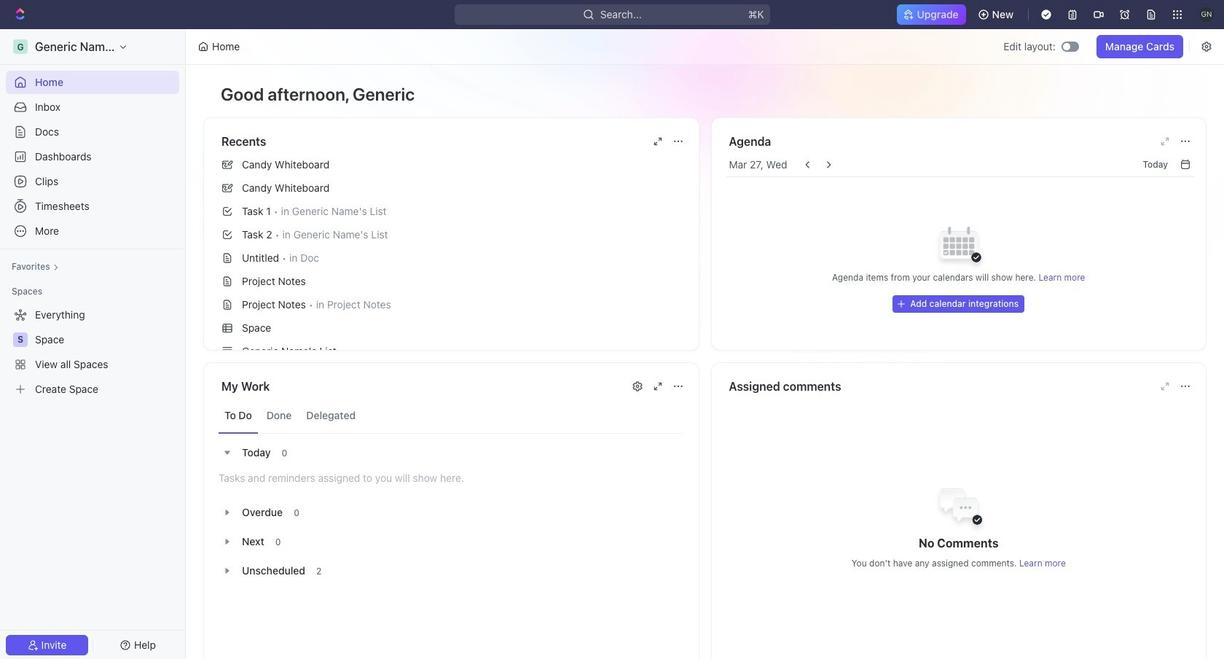 Task type: describe. For each thing, give the bounding box(es) containing it.
sidebar navigation
[[0, 29, 189, 659]]

generic name's workspace, , element
[[13, 39, 28, 54]]



Task type: locate. For each thing, give the bounding box(es) containing it.
tree
[[6, 303, 179, 401]]

tab list
[[219, 398, 684, 434]]

tree inside sidebar navigation
[[6, 303, 179, 401]]

space, , element
[[13, 332, 28, 347]]



Task type: vqa. For each thing, say whether or not it's contained in the screenshot.
Circle User icon
no



